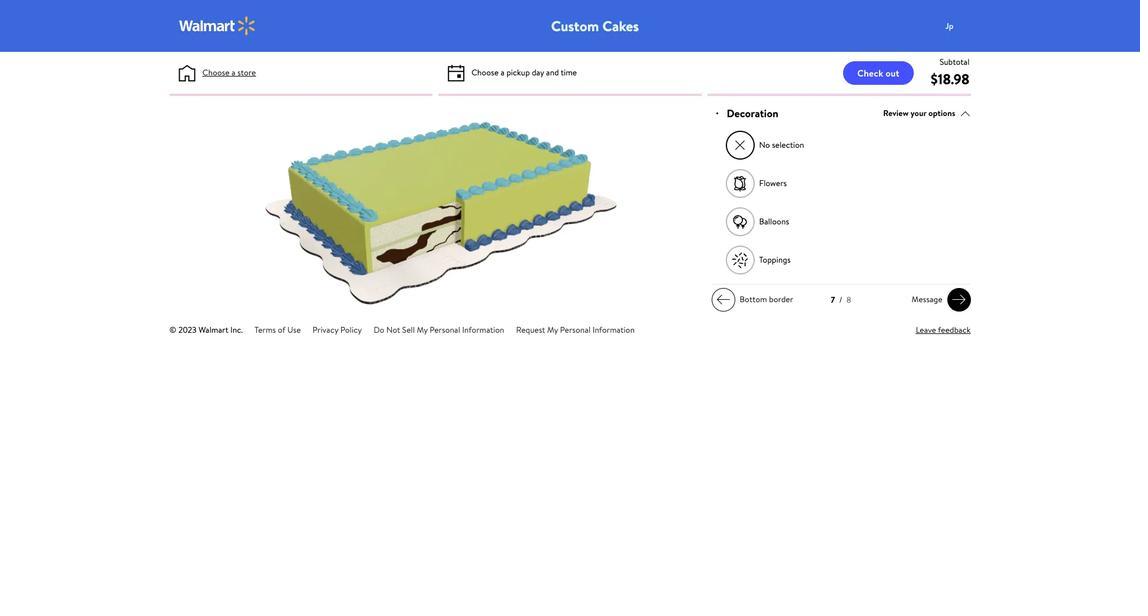 Task type: vqa. For each thing, say whether or not it's contained in the screenshot.
'$18.98'
yes



Task type: describe. For each thing, give the bounding box(es) containing it.
request my personal information link
[[516, 324, 635, 336]]

subtotal $18.98
[[931, 56, 970, 89]]

1 information from the left
[[462, 324, 504, 336]]

use
[[287, 324, 301, 336]]

choose a store link
[[202, 67, 256, 79]]

back to walmart.com image
[[179, 16, 255, 35]]

your
[[911, 107, 927, 119]]

walmart
[[198, 324, 228, 336]]

no selection
[[759, 139, 804, 151]]

do not sell my personal information
[[374, 324, 504, 336]]

7 / 8
[[831, 294, 851, 306]]

not
[[386, 324, 400, 336]]

privacy policy link
[[313, 324, 362, 336]]

review your options link
[[883, 106, 971, 121]]

do not sell my personal information link
[[374, 324, 504, 336]]

no
[[759, 139, 770, 151]]

leave feedback
[[916, 324, 971, 336]]

day
[[532, 67, 544, 78]]

selection
[[772, 139, 804, 151]]

8
[[847, 294, 851, 306]]

toppings
[[759, 254, 791, 266]]

out
[[886, 66, 899, 79]]

jp button
[[938, 14, 985, 38]]

terms
[[255, 324, 276, 336]]

2 information from the left
[[593, 324, 635, 336]]

review your options element
[[883, 107, 955, 120]]

terms of use
[[255, 324, 301, 336]]

icon for continue arrow image inside bottom border "link"
[[716, 292, 730, 307]]

2 personal from the left
[[560, 324, 591, 336]]

privacy policy
[[313, 324, 362, 336]]

balloons
[[759, 216, 789, 228]]

custom cakes
[[551, 16, 639, 36]]

decoration
[[727, 106, 778, 121]]

do
[[374, 324, 384, 336]]

options
[[928, 107, 955, 119]]

message link
[[907, 288, 971, 311]]

bottom
[[740, 294, 767, 305]]

jp
[[945, 20, 954, 32]]

a for pickup
[[501, 67, 505, 78]]

remove image
[[734, 138, 747, 151]]

icon for continue arrow image inside message link
[[952, 292, 966, 307]]



Task type: locate. For each thing, give the bounding box(es) containing it.
bottom border link
[[711, 288, 798, 311]]

icon for continue arrow image up feedback
[[952, 292, 966, 307]]

request my personal information
[[516, 324, 635, 336]]

0 horizontal spatial personal
[[430, 324, 460, 336]]

personal right request on the bottom
[[560, 324, 591, 336]]

check
[[857, 66, 883, 79]]

1 choose from the left
[[202, 67, 230, 78]]

choose a pickup day and time
[[471, 67, 577, 78]]

1 horizontal spatial choose
[[471, 67, 499, 78]]

1 my from the left
[[417, 324, 428, 336]]

and
[[546, 67, 559, 78]]

message
[[912, 294, 942, 305]]

1 a from the left
[[232, 67, 235, 78]]

policy
[[340, 324, 362, 336]]

bottom border
[[740, 294, 793, 305]]

icon for continue arrow image
[[716, 292, 730, 307], [952, 292, 966, 307]]

2 icon for continue arrow image from the left
[[952, 292, 966, 307]]

up arrow image
[[960, 108, 971, 119]]

a left store in the top left of the page
[[232, 67, 235, 78]]

privacy
[[313, 324, 338, 336]]

custom
[[551, 16, 599, 36]]

a
[[232, 67, 235, 78], [501, 67, 505, 78]]

0 horizontal spatial choose
[[202, 67, 230, 78]]

1 horizontal spatial icon for continue arrow image
[[952, 292, 966, 307]]

my
[[417, 324, 428, 336], [547, 324, 558, 336]]

choose a store
[[202, 67, 256, 78]]

review
[[883, 107, 909, 119]]

subtotal
[[940, 56, 970, 68]]

personal right sell
[[430, 324, 460, 336]]

1 horizontal spatial a
[[501, 67, 505, 78]]

sell
[[402, 324, 415, 336]]

leave feedback button
[[916, 324, 971, 337]]

request
[[516, 324, 545, 336]]

0 horizontal spatial information
[[462, 324, 504, 336]]

0 horizontal spatial my
[[417, 324, 428, 336]]

1 horizontal spatial my
[[547, 324, 558, 336]]

0 horizontal spatial a
[[232, 67, 235, 78]]

flowers
[[759, 177, 787, 189]]

$18.98
[[931, 69, 970, 89]]

review your options
[[883, 107, 955, 119]]

7
[[831, 294, 835, 306]]

information
[[462, 324, 504, 336], [593, 324, 635, 336]]

1 horizontal spatial personal
[[560, 324, 591, 336]]

personal
[[430, 324, 460, 336], [560, 324, 591, 336]]

border
[[769, 294, 793, 305]]

choose for choose a pickup day and time
[[471, 67, 499, 78]]

a for store
[[232, 67, 235, 78]]

2023
[[178, 324, 197, 336]]

choose for choose a store
[[202, 67, 230, 78]]

feedback
[[938, 324, 971, 336]]

my right request on the bottom
[[547, 324, 558, 336]]

check out button
[[843, 61, 914, 85]]

choose left store in the top left of the page
[[202, 67, 230, 78]]

©
[[169, 324, 176, 336]]

check out
[[857, 66, 899, 79]]

icon for continue arrow image left bottom
[[716, 292, 730, 307]]

1 icon for continue arrow image from the left
[[716, 292, 730, 307]]

1 personal from the left
[[430, 324, 460, 336]]

2 choose from the left
[[471, 67, 499, 78]]

of
[[278, 324, 285, 336]]

time
[[561, 67, 577, 78]]

terms of use link
[[255, 324, 301, 336]]

store
[[237, 67, 256, 78]]

/
[[839, 294, 842, 306]]

© 2023 walmart inc.
[[169, 324, 243, 336]]

inc.
[[230, 324, 243, 336]]

my right sell
[[417, 324, 428, 336]]

leave
[[916, 324, 936, 336]]

choose
[[202, 67, 230, 78], [471, 67, 499, 78]]

2 a from the left
[[501, 67, 505, 78]]

0 horizontal spatial icon for continue arrow image
[[716, 292, 730, 307]]

pickup
[[506, 67, 530, 78]]

cakes
[[602, 16, 639, 36]]

choose left pickup
[[471, 67, 499, 78]]

a left pickup
[[501, 67, 505, 78]]

1 horizontal spatial information
[[593, 324, 635, 336]]

2 my from the left
[[547, 324, 558, 336]]



